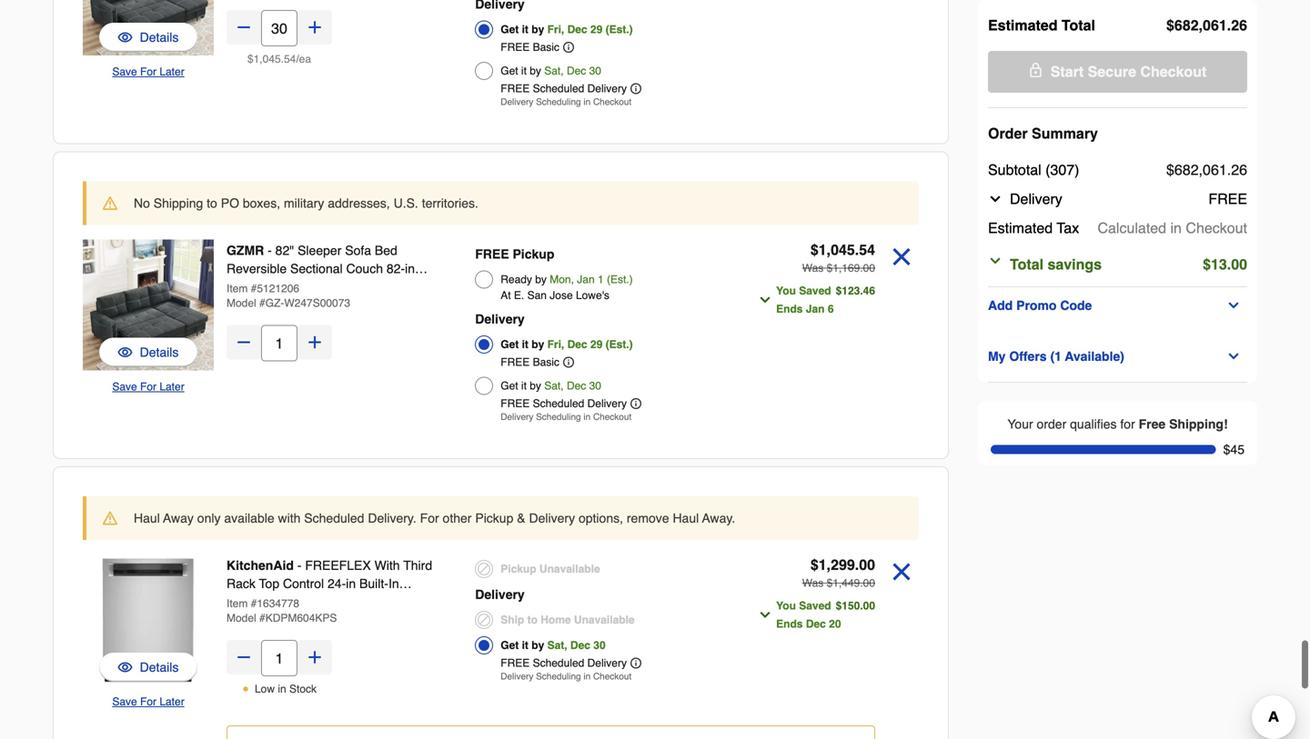 Task type: vqa. For each thing, say whether or not it's contained in the screenshot.
the Scheduling for 1,045
yes



Task type: locate. For each thing, give the bounding box(es) containing it.
delivery scheduling in checkout for 1,045
[[501, 412, 632, 423]]

#5121206
[[251, 283, 299, 295]]

(est.) for info icon associated with 1,045
[[606, 338, 633, 351]]

at e. san jose lowe's
[[501, 289, 610, 302]]

fri, inside option group
[[547, 338, 564, 351]]

scheduling inside option group
[[536, 412, 581, 423]]

1 vertical spatial get it by fri, dec 29 (est.)
[[501, 338, 633, 351]]

0 vertical spatial sofa
[[345, 243, 371, 258]]

haul away only available with scheduled delivery. for other pickup & delivery options, remove haul away.
[[134, 511, 735, 526]]

3 save for later button from the top
[[112, 693, 184, 712]]

1 vertical spatial scheduling
[[536, 412, 581, 423]]

0 vertical spatial save for later
[[112, 66, 184, 78]]

0 horizontal spatial to
[[207, 196, 217, 211]]

my offers (1 available) link
[[988, 346, 1247, 368]]

$ 682,061 . 26 for total
[[1166, 17, 1247, 34]]

save for later button
[[112, 63, 184, 81], [112, 378, 184, 396], [112, 693, 184, 712]]

get it by sat, dec 30 inside delivery 'option group'
[[501, 640, 606, 652]]

checkout for third info icon from the bottom
[[593, 97, 632, 107]]

2 basic from the top
[[533, 356, 560, 369]]

(est.)
[[606, 23, 633, 36], [607, 273, 633, 286], [606, 338, 633, 351]]

plus image
[[306, 18, 324, 36]]

.
[[1227, 17, 1231, 34], [281, 53, 284, 66], [1227, 162, 1231, 178], [855, 242, 859, 258], [860, 285, 863, 298]]

ends left 20
[[776, 618, 803, 631]]

plus image for 1,299
[[306, 649, 324, 667]]

123
[[842, 285, 860, 298]]

checkout for info icon related to 1,299
[[593, 672, 632, 682]]

scheduling
[[536, 97, 581, 107], [536, 412, 581, 423], [536, 672, 581, 682]]

1 horizontal spatial haul
[[673, 511, 699, 526]]

2 vertical spatial save for later
[[112, 696, 184, 709]]

get it by fri, dec 29 (est.)
[[501, 23, 633, 36], [501, 338, 633, 351]]

2 29 from the top
[[590, 338, 603, 351]]

1 vertical spatial save for later
[[112, 381, 184, 394]]

you left 150
[[776, 600, 796, 613]]

0 vertical spatial free scheduled delivery
[[501, 82, 627, 95]]

estimated
[[988, 17, 1058, 34], [988, 220, 1053, 237]]

0 vertical spatial warning image
[[103, 196, 117, 211]]

1 vertical spatial saved
[[799, 600, 831, 613]]

2 info image from the top
[[563, 357, 574, 368]]

1 info image from the top
[[631, 83, 641, 94]]

0 vertical spatial scheduling
[[536, 97, 581, 107]]

26 for subtotal (307)
[[1231, 162, 1247, 178]]

1 get from the top
[[501, 23, 519, 36]]

plus image up stock
[[306, 649, 324, 667]]

46
[[863, 285, 875, 298]]

for
[[140, 66, 156, 78], [140, 381, 156, 394], [420, 511, 439, 526], [140, 696, 156, 709]]

2 item from the top
[[227, 598, 248, 611]]

4 get from the top
[[501, 380, 518, 393]]

.00 inside the '$ 1,045 . 54 was $ 1,169 .00'
[[860, 262, 875, 275]]

0 vertical spatial 1,045
[[254, 53, 281, 66]]

1 vertical spatial free basic
[[501, 356, 560, 369]]

minus image
[[235, 333, 253, 352]]

0 horizontal spatial 1,045
[[254, 53, 281, 66]]

82" sleeper sofa bed reversible sectional couch 82-in modern black polyester/blend reclining sofa image for $
[[83, 0, 214, 56]]

in inside 82" sleeper sofa bed reversible sectional couch 82-in modern black polyester/blend reclining sofa
[[405, 262, 415, 276]]

1 info image from the top
[[563, 42, 574, 53]]

1 remove item image from the top
[[886, 242, 917, 273]]

2 vertical spatial get it by sat, dec 30
[[501, 640, 606, 652]]

2 save from the top
[[112, 381, 137, 394]]

save for 1,045
[[112, 381, 137, 394]]

0 vertical spatial 26
[[1231, 17, 1247, 34]]

1 vertical spatial basic
[[533, 356, 560, 369]]

1,045 up the 1,169
[[819, 242, 855, 258]]

3 save from the top
[[112, 696, 137, 709]]

1 get it by fri, dec 29 (est.) from the top
[[501, 23, 633, 36]]

1 vertical spatial 30
[[589, 380, 601, 393]]

Stepper number input field with increment and decrement buttons number field
[[261, 10, 298, 46], [261, 325, 298, 362]]

jan
[[577, 273, 595, 286], [806, 303, 825, 316]]

option group
[[475, 242, 728, 428]]

2 vertical spatial scheduling
[[536, 672, 581, 682]]

saved
[[799, 285, 831, 298], [799, 600, 831, 613]]

remove item image right the 1,169
[[886, 242, 917, 273]]

0 vertical spatial to
[[207, 196, 217, 211]]

pickup up ready
[[513, 247, 554, 262]]

it inside delivery 'option group'
[[522, 640, 529, 652]]

order summary
[[988, 125, 1098, 142]]

1 vertical spatial free scheduled delivery
[[501, 398, 627, 410]]

1 estimated from the top
[[988, 17, 1058, 34]]

$ 682,061 . 26 up start secure checkout
[[1166, 17, 1247, 34]]

30 inside option group
[[589, 380, 601, 393]]

you
[[776, 285, 796, 298], [776, 600, 796, 613]]

sofa up couch
[[345, 243, 371, 258]]

minus image up $ 1,045 . 54 /ea
[[235, 18, 253, 36]]

ends inside you saved $ 150 .00 ends dec 20
[[776, 618, 803, 631]]

0 vertical spatial 29
[[590, 23, 603, 36]]

e.
[[514, 289, 524, 302]]

to right 'ship'
[[527, 614, 538, 627]]

2 vertical spatial sat,
[[547, 640, 567, 652]]

0 vertical spatial block image
[[475, 560, 493, 579]]

quickview image
[[118, 343, 132, 362], [118, 659, 132, 677]]

0 vertical spatial 682,061
[[1175, 17, 1227, 34]]

1 horizontal spatial jan
[[806, 303, 825, 316]]

block image left 'ship'
[[475, 611, 493, 630]]

-
[[268, 243, 272, 258], [297, 559, 302, 573]]

you for 1,299
[[776, 600, 796, 613]]

1 vertical spatial 82" sleeper sofa bed reversible sectional couch 82-in modern black polyester/blend reclining sofa image
[[83, 240, 214, 371]]

1 save for later button from the top
[[112, 63, 184, 81]]

save for later button for 1,299
[[112, 693, 184, 712]]

0 vertical spatial 82" sleeper sofa bed reversible sectional couch 82-in modern black polyester/blend reclining sofa image
[[83, 0, 214, 56]]

1 vertical spatial remove item image
[[886, 557, 917, 588]]

item inside item #5121206 model #gz-w247s00073
[[227, 283, 248, 295]]

delivery scheduling in checkout for 1,299
[[501, 672, 632, 682]]

basic inside option group
[[533, 356, 560, 369]]

home
[[541, 614, 571, 627]]

0 vertical spatial delivery scheduling in checkout
[[501, 97, 632, 107]]

get it by sat, dec 30 inside option group
[[501, 380, 601, 393]]

1 vertical spatial info image
[[563, 357, 574, 368]]

you inside you saved $ 150 .00 ends dec 20
[[776, 600, 796, 613]]

1 vertical spatial 682,061
[[1175, 162, 1227, 178]]

1 horizontal spatial -
[[297, 559, 302, 573]]

model for 1,045
[[227, 297, 256, 310]]

1,045 inside the '$ 1,045 . 54 was $ 1,169 .00'
[[819, 242, 855, 258]]

get
[[501, 23, 519, 36], [501, 65, 518, 77], [501, 338, 519, 351], [501, 380, 518, 393], [501, 640, 519, 652]]

2 quickview image from the top
[[118, 659, 132, 677]]

0 vertical spatial saved
[[799, 285, 831, 298]]

bullet image
[[242, 686, 249, 693]]

1,169
[[833, 262, 860, 275]]

0 vertical spatial details
[[140, 30, 179, 45]]

saved up 20
[[799, 600, 831, 613]]

order
[[988, 125, 1028, 142]]

item left #1634778
[[227, 598, 248, 611]]

free scheduled delivery
[[501, 82, 627, 95], [501, 398, 627, 410], [501, 657, 627, 670]]

quickview image
[[118, 28, 132, 46]]

2 $ 682,061 . 26 from the top
[[1166, 162, 1247, 178]]

free
[[501, 41, 530, 54], [501, 82, 530, 95], [1209, 191, 1247, 207], [475, 247, 509, 262], [501, 356, 530, 369], [501, 398, 530, 410], [501, 657, 530, 670]]

2 vertical spatial 30
[[593, 640, 606, 652]]

$ inside you saved $ 150 .00 ends dec 20
[[836, 600, 842, 613]]

1 model from the top
[[227, 297, 256, 310]]

1 horizontal spatial to
[[527, 614, 538, 627]]

1 vertical spatial details
[[140, 345, 179, 360]]

0 vertical spatial estimated
[[988, 17, 1058, 34]]

ship to home unavailable
[[501, 614, 635, 627]]

minus image
[[235, 18, 253, 36], [235, 649, 253, 667]]

3 delivery scheduling in checkout from the top
[[501, 672, 632, 682]]

$ 1,045 . 54 /ea
[[247, 53, 311, 66]]

chevron down image down $ 13 .00
[[1227, 298, 1241, 313]]

2 was from the top
[[802, 577, 824, 590]]

30
[[589, 65, 601, 77], [589, 380, 601, 393], [593, 640, 606, 652]]

delivery scheduling in checkout inside delivery 'option group'
[[501, 672, 632, 682]]

82" sleeper sofa bed reversible sectional couch 82-in modern black polyester/blend reclining sofa image
[[83, 0, 214, 56], [83, 240, 214, 371]]

0 vertical spatial remove item image
[[886, 242, 917, 273]]

26 for estimated total
[[1231, 17, 1247, 34]]

0 horizontal spatial sofa
[[282, 298, 309, 313]]

1 save from the top
[[112, 66, 137, 78]]

2 warning image from the top
[[103, 511, 117, 526]]

1 vertical spatial sat,
[[544, 380, 564, 393]]

kitchenaid -
[[227, 559, 305, 573]]

warning image for no shipping to po boxes, military addresses, u.s. territories.
[[103, 196, 117, 211]]

0 vertical spatial ends
[[776, 303, 803, 316]]

minus image up bullet icon
[[235, 649, 253, 667]]

scheduling inside delivery 'option group'
[[536, 672, 581, 682]]

3 later from the top
[[160, 696, 184, 709]]

was down the 1,299
[[802, 577, 824, 590]]

info image
[[631, 83, 641, 94], [631, 399, 641, 409], [631, 658, 641, 669]]

1 vertical spatial $ 682,061 . 26
[[1166, 162, 1247, 178]]

2 ends from the top
[[776, 618, 803, 631]]

item up "reclining"
[[227, 283, 248, 295]]

0 vertical spatial later
[[160, 66, 184, 78]]

delivery
[[587, 82, 627, 95], [501, 97, 534, 107], [1010, 191, 1063, 207], [475, 312, 525, 327], [587, 398, 627, 410], [501, 412, 534, 423], [529, 511, 575, 526], [475, 588, 525, 602], [587, 657, 627, 670], [501, 672, 534, 682]]

- right kitchenaid
[[297, 559, 302, 573]]

82" sleeper sofa bed reversible sectional couch 82-in modern black polyester/blend reclining sofa image for item #5121206
[[83, 240, 214, 371]]

1 vertical spatial get it by sat, dec 30
[[501, 380, 601, 393]]

get it by sat, dec 30 for 1,045
[[501, 380, 601, 393]]

get for info icon associated with 1,045
[[501, 380, 518, 393]]

29
[[590, 23, 603, 36], [590, 338, 603, 351]]

haul left away.
[[673, 511, 699, 526]]

was left the 1,169
[[802, 262, 824, 275]]

free scheduled delivery inside delivery 'option group'
[[501, 657, 627, 670]]

2 vertical spatial save
[[112, 696, 137, 709]]

block image left pickup unavailable
[[475, 560, 493, 579]]

3 scheduling from the top
[[536, 672, 581, 682]]

2 plus image from the top
[[306, 649, 324, 667]]

1 saved from the top
[[799, 285, 831, 298]]

3 get it by sat, dec 30 from the top
[[501, 640, 606, 652]]

1 vertical spatial 1,045
[[819, 242, 855, 258]]

2 get from the top
[[501, 65, 518, 77]]

fri, for third info icon from the bottom
[[547, 23, 564, 36]]

1 vertical spatial save for later button
[[112, 378, 184, 396]]

unavailable right home
[[574, 614, 635, 627]]

estimated up secure image
[[988, 17, 1058, 34]]

0 vertical spatial basic
[[533, 41, 560, 54]]

fri, for info icon associated with 1,045
[[547, 338, 564, 351]]

2 estimated from the top
[[988, 220, 1053, 237]]

saved inside you saved $ 150 .00 ends dec 20
[[799, 600, 831, 613]]

0 vertical spatial save
[[112, 66, 137, 78]]

remove item image right 1,449
[[886, 557, 917, 588]]

it
[[522, 23, 529, 36], [521, 65, 527, 77], [522, 338, 529, 351], [521, 380, 527, 393], [522, 640, 529, 652]]

pickup down &
[[501, 563, 536, 576]]

1 vertical spatial item
[[227, 598, 248, 611]]

0 horizontal spatial haul
[[134, 511, 160, 526]]

0 vertical spatial $ 682,061 . 26
[[1166, 17, 1247, 34]]

2 get it by sat, dec 30 from the top
[[501, 380, 601, 393]]

haul left away
[[134, 511, 160, 526]]

total down estimated tax
[[1010, 256, 1044, 273]]

1 block image from the top
[[475, 560, 493, 579]]

#gz-
[[259, 297, 284, 310]]

.00
[[1227, 256, 1247, 273], [860, 262, 875, 275], [855, 557, 875, 574], [860, 577, 875, 590], [860, 600, 875, 613]]

save for later
[[112, 66, 184, 78], [112, 381, 184, 394], [112, 696, 184, 709]]

0 vertical spatial pickup
[[513, 247, 554, 262]]

1 was from the top
[[802, 262, 824, 275]]

0 vertical spatial model
[[227, 297, 256, 310]]

- left the 82"
[[268, 243, 272, 258]]

available)
[[1065, 349, 1125, 364]]

pickup inside delivery 'option group'
[[501, 563, 536, 576]]

1 vertical spatial sofa
[[282, 298, 309, 313]]

subtotal (307)
[[988, 162, 1080, 178]]

1 29 from the top
[[590, 23, 603, 36]]

sofa
[[345, 243, 371, 258], [282, 298, 309, 313]]

model inside item #1634778 model #kdpm604kps
[[227, 612, 256, 625]]

3 info image from the top
[[631, 658, 641, 669]]

model for 1,299
[[227, 612, 256, 625]]

/ea
[[296, 53, 311, 66]]

2 82" sleeper sofa bed reversible sectional couch 82-in modern black polyester/blend reclining sofa image from the top
[[83, 240, 214, 371]]

1 26 from the top
[[1231, 17, 1247, 34]]

0 vertical spatial -
[[268, 243, 272, 258]]

1 vertical spatial model
[[227, 612, 256, 625]]

in inside delivery 'option group'
[[584, 672, 591, 682]]

free inside delivery 'option group'
[[501, 657, 530, 670]]

stepper number input field with increment and decrement buttons number field right minus image on the left top of page
[[261, 325, 298, 362]]

2 info image from the top
[[631, 399, 641, 409]]

total up start
[[1062, 17, 1095, 34]]

. inside you saved $ 123 . 46 ends jan 6
[[860, 285, 863, 298]]

1 delivery scheduling in checkout from the top
[[501, 97, 632, 107]]

save
[[112, 66, 137, 78], [112, 381, 137, 394], [112, 696, 137, 709]]

minus image for 1,045
[[235, 18, 253, 36]]

2 scheduling from the top
[[536, 412, 581, 423]]

block image for ship to home unavailable
[[475, 611, 493, 630]]

1 horizontal spatial 1,045
[[819, 242, 855, 258]]

1 vertical spatial delivery scheduling in checkout
[[501, 412, 632, 423]]

#1634778
[[251, 598, 299, 611]]

saved for 1,045
[[799, 285, 831, 298]]

.00 up 1,449
[[855, 557, 875, 574]]

(est.) for third info icon from the bottom
[[606, 23, 633, 36]]

saved inside you saved $ 123 . 46 ends jan 6
[[799, 285, 831, 298]]

2 save for later from the top
[[112, 381, 184, 394]]

sat,
[[544, 65, 564, 77], [544, 380, 564, 393], [547, 640, 567, 652]]

sofa down black at the top left
[[282, 298, 309, 313]]

checkout inside option group
[[593, 412, 632, 423]]

1 vertical spatial ends
[[776, 618, 803, 631]]

0 vertical spatial save for later button
[[112, 63, 184, 81]]

1 ends from the top
[[776, 303, 803, 316]]

plus image
[[306, 333, 324, 352], [306, 649, 324, 667]]

1 stepper number input field with increment and decrement buttons number field from the top
[[261, 10, 298, 46]]

29 for third info icon from the bottom
[[590, 23, 603, 36]]

1 vertical spatial stepper number input field with increment and decrement buttons number field
[[261, 325, 298, 362]]

plus image for 1,045
[[306, 333, 324, 352]]

plus image down w247s00073
[[306, 333, 324, 352]]

54 inside the '$ 1,045 . 54 was $ 1,169 .00'
[[859, 242, 875, 258]]

low in stock
[[255, 683, 317, 696]]

warning image left away
[[103, 511, 117, 526]]

model inside item #5121206 model #gz-w247s00073
[[227, 297, 256, 310]]

.00 down 1,449
[[860, 600, 875, 613]]

pickup
[[513, 247, 554, 262], [475, 511, 514, 526], [501, 563, 536, 576]]

add promo code
[[988, 298, 1092, 313]]

1 horizontal spatial 54
[[859, 242, 875, 258]]

1 fri, from the top
[[547, 23, 564, 36]]

2 saved from the top
[[799, 600, 831, 613]]

1 vertical spatial to
[[527, 614, 538, 627]]

1 vertical spatial info image
[[631, 399, 641, 409]]

it for third info icon from the bottom
[[521, 65, 527, 77]]

delivery scheduling in checkout inside option group
[[501, 412, 632, 423]]

0 vertical spatial was
[[802, 262, 824, 275]]

1 vertical spatial 29
[[590, 338, 603, 351]]

0 horizontal spatial 54
[[284, 53, 296, 66]]

2 block image from the top
[[475, 611, 493, 630]]

1 vertical spatial block image
[[475, 611, 493, 630]]

1,045 left /ea
[[254, 53, 281, 66]]

item #1634778 model #kdpm604kps
[[227, 598, 337, 625]]

.00 up '46'
[[860, 262, 875, 275]]

2 delivery scheduling in checkout from the top
[[501, 412, 632, 423]]

2 vertical spatial save for later button
[[112, 693, 184, 712]]

6
[[828, 303, 834, 316]]

stepper number input field with increment and decrement buttons number field up $ 1,045 . 54 /ea
[[261, 10, 298, 46]]

info image
[[563, 42, 574, 53], [563, 357, 574, 368]]

was inside $ 1,299 .00 was $ 1,449 .00
[[802, 577, 824, 590]]

you left 123
[[776, 285, 796, 298]]

by inside delivery 'option group'
[[532, 640, 544, 652]]

warning image
[[103, 196, 117, 211], [103, 511, 117, 526]]

total
[[1062, 17, 1095, 34], [1010, 256, 1044, 273]]

2 vertical spatial (est.)
[[606, 338, 633, 351]]

2 details from the top
[[140, 345, 179, 360]]

to left po
[[207, 196, 217, 211]]

in
[[584, 97, 591, 107], [1171, 220, 1182, 237], [405, 262, 415, 276], [584, 412, 591, 423], [584, 672, 591, 682], [278, 683, 286, 696]]

model down the modern
[[227, 297, 256, 310]]

0 vertical spatial total
[[1062, 17, 1095, 34]]

2 you from the top
[[776, 600, 796, 613]]

2 save for later button from the top
[[112, 378, 184, 396]]

1 vertical spatial later
[[160, 381, 184, 394]]

to inside delivery 'option group'
[[527, 614, 538, 627]]

item inside item #1634778 model #kdpm604kps
[[227, 598, 248, 611]]

no shipping to po boxes, military addresses, u.s. territories.
[[134, 196, 479, 211]]

get for info icon related to 1,299
[[501, 640, 519, 652]]

2 vertical spatial details
[[140, 661, 179, 675]]

basic for third info icon from the bottom's info image
[[533, 41, 560, 54]]

get it by fri, dec 29 (est.) for third info icon from the bottom
[[501, 23, 633, 36]]

model down #1634778
[[227, 612, 256, 625]]

block image for pickup unavailable
[[475, 560, 493, 579]]

$ 682,061 . 26
[[1166, 17, 1247, 34], [1166, 162, 1247, 178]]

.00 up 150
[[860, 577, 875, 590]]

2 get it by fri, dec 29 (est.) from the top
[[501, 338, 633, 351]]

1 basic from the top
[[533, 41, 560, 54]]

3 free scheduled delivery from the top
[[501, 657, 627, 670]]

1 quickview image from the top
[[118, 343, 132, 362]]

saved up 6
[[799, 285, 831, 298]]

2 model from the top
[[227, 612, 256, 625]]

remove item image for .00
[[886, 557, 917, 588]]

sat, for 1,045
[[544, 380, 564, 393]]

sat, inside delivery 'option group'
[[547, 640, 567, 652]]

1 vertical spatial save
[[112, 381, 137, 394]]

to
[[207, 196, 217, 211], [527, 614, 538, 627]]

2 fri, from the top
[[547, 338, 564, 351]]

1 free scheduled delivery from the top
[[501, 82, 627, 95]]

5 get from the top
[[501, 640, 519, 652]]

682,061 up the calculated in checkout
[[1175, 162, 1227, 178]]

pickup inside option group
[[513, 247, 554, 262]]

2 later from the top
[[160, 381, 184, 394]]

estimated left tax
[[988, 220, 1053, 237]]

682,061 up start secure checkout
[[1175, 17, 1227, 34]]

3 save for later from the top
[[112, 696, 184, 709]]

2 remove item image from the top
[[886, 557, 917, 588]]

1 item from the top
[[227, 283, 248, 295]]

lowe's
[[576, 289, 610, 302]]

0 vertical spatial plus image
[[306, 333, 324, 352]]

1 minus image from the top
[[235, 18, 253, 36]]

it for info icon related to 1,299
[[522, 640, 529, 652]]

chevron down image
[[988, 192, 1003, 207], [988, 254, 1003, 268], [758, 293, 773, 308], [1227, 298, 1241, 313], [758, 608, 773, 623]]

info image inside option group
[[563, 357, 574, 368]]

1 82" sleeper sofa bed reversible sectional couch 82-in modern black polyester/blend reclining sofa image from the top
[[83, 0, 214, 56]]

pickup left &
[[475, 511, 514, 526]]

jan left 1
[[577, 273, 595, 286]]

30 for 1,045
[[589, 380, 601, 393]]

jan left 6
[[806, 303, 825, 316]]

2 vertical spatial later
[[160, 696, 184, 709]]

dec
[[567, 23, 587, 36], [567, 65, 586, 77], [567, 338, 587, 351], [567, 380, 586, 393], [806, 618, 826, 631], [570, 640, 590, 652]]

scheduling for 1,299
[[536, 672, 581, 682]]

3 details from the top
[[140, 661, 179, 675]]

0 vertical spatial stepper number input field with increment and decrement buttons number field
[[261, 10, 298, 46]]

ends
[[776, 303, 803, 316], [776, 618, 803, 631]]

2 26 from the top
[[1231, 162, 1247, 178]]

2 682,061 from the top
[[1175, 162, 1227, 178]]

2 vertical spatial pickup
[[501, 563, 536, 576]]

checkout
[[1140, 63, 1207, 80], [593, 97, 632, 107], [1186, 220, 1247, 237], [593, 412, 632, 423], [593, 672, 632, 682]]

1 vertical spatial was
[[802, 577, 824, 590]]

0 vertical spatial 54
[[284, 53, 296, 66]]

block image
[[475, 560, 493, 579], [475, 611, 493, 630]]

1
[[598, 273, 604, 286]]

get inside delivery 'option group'
[[501, 640, 519, 652]]

2 vertical spatial info image
[[631, 658, 641, 669]]

1 warning image from the top
[[103, 196, 117, 211]]

2 vertical spatial delivery scheduling in checkout
[[501, 672, 632, 682]]

30 inside delivery 'option group'
[[593, 640, 606, 652]]

29 for info icon associated with 1,045
[[590, 338, 603, 351]]

item for 1,299
[[227, 598, 248, 611]]

1 horizontal spatial sofa
[[345, 243, 371, 258]]

0 vertical spatial get it by fri, dec 29 (est.)
[[501, 23, 633, 36]]

chevron down image up add
[[988, 254, 1003, 268]]

$ 682,061 . 26 up the calculated in checkout
[[1166, 162, 1247, 178]]

ship
[[501, 614, 524, 627]]

my offers (1 available)
[[988, 349, 1125, 364]]

stock
[[289, 683, 317, 696]]

0 vertical spatial (est.)
[[606, 23, 633, 36]]

1 plus image from the top
[[306, 333, 324, 352]]

1 you from the top
[[776, 285, 796, 298]]

1 vertical spatial minus image
[[235, 649, 253, 667]]

1 vertical spatial you
[[776, 600, 796, 613]]

fri,
[[547, 23, 564, 36], [547, 338, 564, 351]]

info image for 1,045
[[631, 399, 641, 409]]

save for later for 1,045
[[112, 381, 184, 394]]

ends left 6
[[776, 303, 803, 316]]

only
[[197, 511, 221, 526]]

offers
[[1009, 349, 1047, 364]]

remove item image
[[886, 242, 917, 273], [886, 557, 917, 588]]

warning image left the no
[[103, 196, 117, 211]]

checkout inside delivery 'option group'
[[593, 672, 632, 682]]

1 vertical spatial warning image
[[103, 511, 117, 526]]

details
[[140, 30, 179, 45], [140, 345, 179, 360], [140, 661, 179, 675]]

you inside you saved $ 123 . 46 ends jan 6
[[776, 285, 796, 298]]

secure
[[1088, 63, 1136, 80]]

2 free scheduled delivery from the top
[[501, 398, 627, 410]]

1 $ 682,061 . 26 from the top
[[1166, 17, 1247, 34]]

remove item image for .
[[886, 242, 917, 273]]

0 vertical spatial minus image
[[235, 18, 253, 36]]

unavailable up ship to home unavailable
[[539, 563, 600, 576]]

1 vertical spatial pickup
[[475, 511, 514, 526]]

26
[[1231, 17, 1247, 34], [1231, 162, 1247, 178]]

2 haul from the left
[[673, 511, 699, 526]]

1 682,061 from the top
[[1175, 17, 1227, 34]]

later for 1,045
[[160, 381, 184, 394]]

(307)
[[1046, 162, 1080, 178]]

get it by sat, dec 30
[[501, 65, 601, 77], [501, 380, 601, 393], [501, 640, 606, 652]]

gzmr
[[227, 243, 264, 258]]

1 vertical spatial plus image
[[306, 649, 324, 667]]

2 minus image from the top
[[235, 649, 253, 667]]

682,061
[[1175, 17, 1227, 34], [1175, 162, 1227, 178]]



Task type: describe. For each thing, give the bounding box(es) containing it.
options,
[[579, 511, 623, 526]]

scheduling for 1,045
[[536, 412, 581, 423]]

for for model #gz-w247s00073
[[140, 381, 156, 394]]

subtotal
[[988, 162, 1042, 178]]

2 free basic from the top
[[501, 356, 560, 369]]

was inside the '$ 1,045 . 54 was $ 1,169 .00'
[[802, 262, 824, 275]]

&
[[517, 511, 526, 526]]

1 later from the top
[[160, 66, 184, 78]]

- for kitchenaid -
[[297, 559, 302, 573]]

ends inside you saved $ 123 . 46 ends jan 6
[[776, 303, 803, 316]]

chevron down image left you saved $ 150 .00 ends dec 20
[[758, 608, 773, 623]]

1 haul from the left
[[134, 511, 160, 526]]

0 horizontal spatial jan
[[577, 273, 595, 286]]

82-
[[387, 262, 405, 276]]

54 for $ 1,045 . 54 /ea
[[284, 53, 296, 66]]

2 stepper number input field with increment and decrement buttons number field from the top
[[261, 325, 298, 362]]

1 horizontal spatial total
[[1062, 17, 1095, 34]]

secure image
[[1029, 63, 1043, 77]]

item #5121206 model #gz-w247s00073
[[227, 283, 350, 310]]

sleeper
[[298, 243, 342, 258]]

option group containing free pickup
[[475, 242, 728, 428]]

gzmr -
[[227, 243, 275, 258]]

30 for 1,299
[[593, 640, 606, 652]]

military
[[284, 196, 324, 211]]

details for 1,299
[[140, 661, 179, 675]]

1 get it by sat, dec 30 from the top
[[501, 65, 601, 77]]

reversible
[[227, 262, 287, 276]]

$ 1,045 . 54 was $ 1,169 .00
[[802, 242, 875, 275]]

delivery option group
[[475, 557, 728, 687]]

ready
[[501, 273, 532, 286]]

682,061 for subtotal (307)
[[1175, 162, 1227, 178]]

1 save for later from the top
[[112, 66, 184, 78]]

1 vertical spatial (est.)
[[607, 273, 633, 286]]

$45
[[1223, 443, 1245, 457]]

checkout for info icon associated with 1,045
[[593, 412, 632, 423]]

basic for info image within option group
[[533, 356, 560, 369]]

. inside the '$ 1,045 . 54 was $ 1,169 .00'
[[855, 242, 859, 258]]

$ inside you saved $ 123 . 46 ends jan 6
[[836, 285, 842, 298]]

bed
[[375, 243, 397, 258]]

warning image for haul away only available with scheduled delivery. for other pickup & delivery options, remove haul away.
[[103, 511, 117, 526]]

checkout inside button
[[1140, 63, 1207, 80]]

shipping
[[154, 196, 203, 211]]

quickview image for 1,299
[[118, 659, 132, 677]]

sat, for 1,299
[[547, 640, 567, 652]]

1,045 for $ 1,045 . 54 was $ 1,169 .00
[[819, 242, 855, 258]]

1,449
[[833, 577, 860, 590]]

couch
[[346, 262, 383, 276]]

at
[[501, 289, 511, 302]]

remove
[[627, 511, 669, 526]]

1,045 for $ 1,045 . 54 /ea
[[254, 53, 281, 66]]

get for third info icon from the bottom
[[501, 65, 518, 77]]

estimated for estimated total
[[988, 17, 1058, 34]]

no
[[134, 196, 150, 211]]

$ 13 .00
[[1203, 256, 1247, 273]]

save for later button for 1,045
[[112, 378, 184, 396]]

3 get from the top
[[501, 338, 519, 351]]

your
[[1008, 417, 1033, 432]]

chevron down image down subtotal
[[988, 192, 1003, 207]]

0 vertical spatial 30
[[589, 65, 601, 77]]

1 vertical spatial total
[[1010, 256, 1044, 273]]

quickview image for 1,045
[[118, 343, 132, 362]]

total savings
[[1010, 256, 1102, 273]]

details for 1,045
[[140, 345, 179, 360]]

later for 1,299
[[160, 696, 184, 709]]

682,061 for estimated total
[[1175, 17, 1227, 34]]

for for model #kdpm604kps
[[140, 696, 156, 709]]

1 free basic from the top
[[501, 41, 560, 54]]

save for later for 1,299
[[112, 696, 184, 709]]

estimated tax
[[988, 220, 1079, 237]]

start secure checkout
[[1051, 63, 1207, 80]]

$ 682,061 . 26 for (307)
[[1166, 162, 1247, 178]]

info image for third info icon from the bottom
[[563, 42, 574, 53]]

polyester/blend
[[308, 280, 397, 294]]

start secure checkout button
[[988, 51, 1247, 93]]

get it by fri, dec 29 (est.) for info icon associated with 1,045
[[501, 338, 633, 351]]

boxes,
[[243, 196, 280, 211]]

with
[[278, 511, 301, 526]]

.00 down the calculated in checkout
[[1227, 256, 1247, 273]]

delivery.
[[368, 511, 417, 526]]

dec inside you saved $ 150 .00 ends dec 20
[[806, 618, 826, 631]]

savings
[[1048, 256, 1102, 273]]

item for 1,045
[[227, 283, 248, 295]]

w247s00073
[[284, 297, 350, 310]]

code
[[1060, 298, 1092, 313]]

calculated in checkout
[[1098, 220, 1247, 237]]

jose
[[550, 289, 573, 302]]

start
[[1051, 63, 1084, 80]]

freeflex with third rack top control 24-in built-in dishwasher third rack (stainless steel with printshield finish), 44-dba image
[[83, 555, 214, 686]]

1 scheduling from the top
[[536, 97, 581, 107]]

0 vertical spatial unavailable
[[539, 563, 600, 576]]

qualifies
[[1070, 417, 1117, 432]]

free scheduled delivery for 1,299
[[501, 657, 627, 670]]

you for 1,045
[[776, 285, 796, 298]]

1 details from the top
[[140, 30, 179, 45]]

for for 1,045
[[140, 66, 156, 78]]

san
[[527, 289, 547, 302]]

po
[[221, 196, 239, 211]]

$ 1,299 .00 was $ 1,449 .00
[[802, 557, 875, 590]]

addresses,
[[328, 196, 390, 211]]

u.s.
[[394, 196, 418, 211]]

mon,
[[550, 273, 574, 286]]

150
[[842, 600, 860, 613]]

available
[[224, 511, 274, 526]]

13
[[1211, 256, 1227, 273]]

jan inside you saved $ 123 . 46 ends jan 6
[[806, 303, 825, 316]]

20
[[829, 618, 841, 631]]

free pickup
[[475, 247, 554, 262]]

chevron down image
[[1227, 349, 1241, 364]]

other
[[443, 511, 472, 526]]

get it by sat, dec 30 for 1,299
[[501, 640, 606, 652]]

chevron down image left you saved $ 123 . 46 ends jan 6
[[758, 293, 773, 308]]

save for 1,299
[[112, 696, 137, 709]]

chevron down image inside add promo code link
[[1227, 298, 1241, 313]]

dec inside delivery 'option group'
[[570, 640, 590, 652]]

summary
[[1032, 125, 1098, 142]]

scheduled inside delivery 'option group'
[[533, 657, 584, 670]]

modern
[[227, 280, 270, 294]]

saved for 1,299
[[799, 600, 831, 613]]

Low in Stock number field
[[261, 641, 298, 677]]

0 vertical spatial sat,
[[544, 65, 564, 77]]

ready by mon, jan 1 (est.)
[[501, 273, 633, 286]]

you saved $ 150 .00 ends dec 20
[[776, 600, 875, 631]]

pickup unavailable
[[501, 563, 600, 576]]

54 for $ 1,045 . 54 was $ 1,169 .00
[[859, 242, 875, 258]]

info image for 1,299
[[631, 658, 641, 669]]

you saved $ 123 . 46 ends jan 6
[[776, 285, 875, 316]]

1 vertical spatial unavailable
[[574, 614, 635, 627]]

promo
[[1016, 298, 1057, 313]]

(1
[[1050, 349, 1062, 364]]

away
[[163, 511, 194, 526]]

#kdpm604kps
[[259, 612, 337, 625]]

1,299
[[819, 557, 855, 574]]

territories.
[[422, 196, 479, 211]]

order
[[1037, 417, 1067, 432]]

estimated for estimated tax
[[988, 220, 1053, 237]]

info image for info icon associated with 1,045
[[563, 357, 574, 368]]

sectional
[[290, 262, 343, 276]]

kitchenaid
[[227, 559, 294, 573]]

- for gzmr -
[[268, 243, 272, 258]]

82" sleeper sofa bed reversible sectional couch 82-in modern black polyester/blend reclining sofa
[[227, 243, 415, 313]]

it for info icon associated with 1,045
[[521, 380, 527, 393]]

tax
[[1057, 220, 1079, 237]]

low
[[255, 683, 275, 696]]

for
[[1120, 417, 1135, 432]]

minus image for low in stock
[[235, 649, 253, 667]]

your order qualifies for free shipping!
[[1008, 417, 1228, 432]]

free
[[1139, 417, 1166, 432]]

calculated
[[1098, 220, 1167, 237]]

add
[[988, 298, 1013, 313]]

shipping!
[[1169, 417, 1228, 432]]

82"
[[275, 243, 294, 258]]

black
[[273, 280, 304, 294]]

.00 inside you saved $ 150 .00 ends dec 20
[[860, 600, 875, 613]]

free scheduled delivery for 1,045
[[501, 398, 627, 410]]



